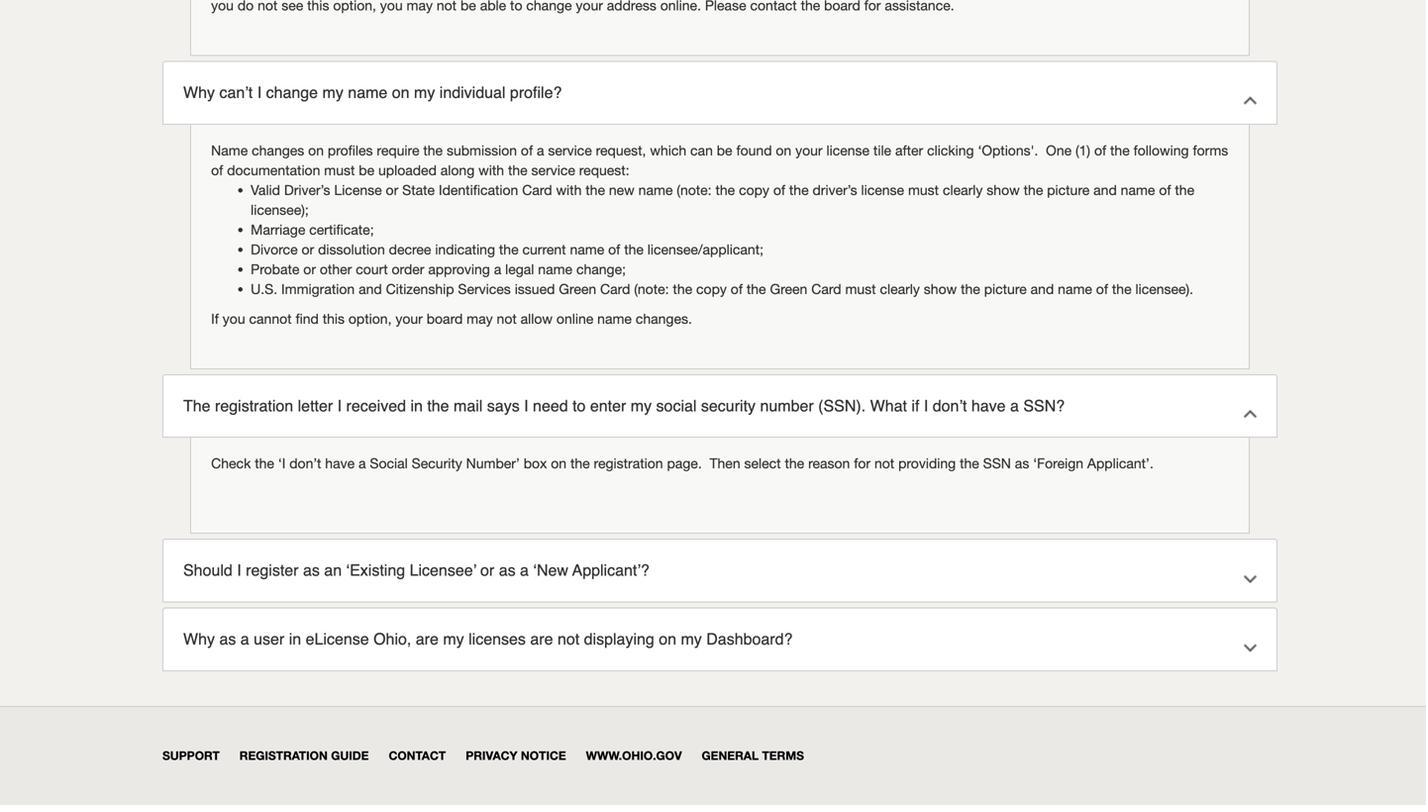 Task type: locate. For each thing, give the bounding box(es) containing it.
of up 'change;'
[[608, 241, 620, 257]]

you
[[223, 310, 245, 327]]

2 are from the left
[[530, 630, 553, 648]]

why
[[183, 83, 215, 101], [183, 630, 215, 648]]

1 vertical spatial your
[[396, 310, 423, 327]]

have left ssn?
[[972, 396, 1006, 415]]

are right the ohio, on the bottom left
[[416, 630, 439, 648]]

found
[[736, 142, 772, 158]]

copy down found
[[739, 182, 770, 198]]

be up the license
[[359, 162, 375, 178]]

should
[[183, 561, 233, 580]]

with down the request:
[[556, 182, 582, 198]]

a left user
[[240, 630, 249, 648]]

of down following
[[1159, 182, 1171, 198]]

0 vertical spatial not
[[497, 310, 517, 327]]

0 horizontal spatial and
[[359, 281, 382, 297]]

2 vertical spatial not
[[558, 630, 580, 648]]

divorce
[[251, 241, 298, 257]]

0 horizontal spatial copy
[[696, 281, 727, 297]]

(ssn).
[[818, 396, 866, 415]]

privacy notice link
[[466, 749, 566, 763]]

www.ohio.gov
[[586, 749, 682, 763]]

why can't i change my name on my individual profile?
[[183, 83, 562, 101]]

certificate;
[[309, 221, 374, 238]]

1 why from the top
[[183, 83, 215, 101]]

1 vertical spatial (note:
[[634, 281, 669, 297]]

or
[[386, 182, 398, 198], [302, 241, 314, 257], [303, 261, 316, 277], [480, 561, 494, 580]]

service up the request:
[[548, 142, 592, 158]]

should i register as an 'existing licensee' or as a 'new applicant'?
[[183, 561, 650, 580]]

why down should
[[183, 630, 215, 648]]

are right the 'licenses'
[[530, 630, 553, 648]]

number
[[760, 396, 814, 415]]

0 horizontal spatial (note:
[[634, 281, 669, 297]]

your down citizenship
[[396, 310, 423, 327]]

name right the new
[[639, 182, 673, 198]]

my left the 'licenses'
[[443, 630, 464, 648]]

name down 'current'
[[538, 261, 573, 277]]

or right divorce
[[302, 241, 314, 257]]

check the 'i don't have a social security number' box on the registration page.  then select the reason for not providing the ssn as 'foreign applicant'.
[[211, 455, 1154, 472]]

0 vertical spatial copy
[[739, 182, 770, 198]]

the registration letter i received in the mail says i need to enter my social security number (ssn). what if i don't have a ssn?
[[183, 396, 1065, 415]]

2 vertical spatial must
[[845, 281, 876, 297]]

which
[[650, 142, 687, 158]]

1 horizontal spatial must
[[845, 281, 876, 297]]

number'
[[466, 455, 520, 472]]

applicant'.
[[1087, 455, 1154, 472]]

1 horizontal spatial clearly
[[943, 182, 983, 198]]

after
[[895, 142, 923, 158]]

of
[[521, 142, 533, 158], [1094, 142, 1106, 158], [211, 162, 223, 178], [773, 182, 785, 198], [1159, 182, 1171, 198], [608, 241, 620, 257], [731, 281, 743, 297], [1096, 281, 1108, 297]]

0 horizontal spatial show
[[924, 281, 957, 297]]

box
[[524, 455, 547, 472]]

0 horizontal spatial are
[[416, 630, 439, 648]]

as right ssn
[[1015, 455, 1029, 472]]

in right received
[[410, 396, 423, 415]]

privacy notice
[[466, 749, 566, 763]]

1 horizontal spatial copy
[[739, 182, 770, 198]]

i right if
[[924, 396, 928, 415]]

2 horizontal spatial card
[[811, 281, 841, 297]]

service left the request:
[[531, 162, 575, 178]]

0 horizontal spatial must
[[324, 162, 355, 178]]

1 horizontal spatial green
[[770, 281, 808, 297]]

(note: down can
[[677, 182, 712, 198]]

1 vertical spatial registration
[[594, 455, 663, 472]]

1 horizontal spatial be
[[717, 142, 733, 158]]

1 vertical spatial be
[[359, 162, 375, 178]]

name left licensee).
[[1058, 281, 1092, 297]]

registration
[[239, 749, 328, 763]]

why for why as a user in elicense ohio, are my licenses are not displaying on my dashboard?
[[183, 630, 215, 648]]

in
[[410, 396, 423, 415], [289, 630, 301, 648]]

1 horizontal spatial show
[[987, 182, 1020, 198]]

my
[[322, 83, 344, 101], [414, 83, 435, 101], [631, 396, 652, 415], [443, 630, 464, 648], [681, 630, 702, 648]]

0 horizontal spatial green
[[559, 281, 596, 297]]

0 vertical spatial registration
[[215, 396, 293, 415]]

valid
[[251, 182, 280, 198]]

1 horizontal spatial with
[[556, 182, 582, 198]]

be right can
[[717, 142, 733, 158]]

dissolution
[[318, 241, 385, 257]]

1 horizontal spatial are
[[530, 630, 553, 648]]

licensee'
[[410, 561, 476, 580]]

guide
[[331, 749, 369, 763]]

the
[[423, 142, 443, 158], [1110, 142, 1130, 158], [508, 162, 528, 178], [586, 182, 605, 198], [716, 182, 735, 198], [789, 182, 809, 198], [1024, 182, 1043, 198], [1175, 182, 1195, 198], [499, 241, 519, 257], [624, 241, 644, 257], [673, 281, 692, 297], [747, 281, 766, 297], [961, 281, 980, 297], [1112, 281, 1132, 297], [427, 396, 449, 415], [255, 455, 274, 472], [570, 455, 590, 472], [785, 455, 804, 472], [960, 455, 979, 472]]

if
[[912, 396, 920, 415]]

0 horizontal spatial your
[[396, 310, 423, 327]]

as left 'new
[[499, 561, 516, 580]]

0 vertical spatial picture
[[1047, 182, 1090, 198]]

1 vertical spatial don't
[[289, 455, 321, 472]]

1 vertical spatial with
[[556, 182, 582, 198]]

1 horizontal spatial in
[[410, 396, 423, 415]]

0 horizontal spatial picture
[[984, 281, 1027, 297]]

registration right the
[[215, 396, 293, 415]]

documentation
[[227, 162, 320, 178]]

on right the box
[[551, 455, 567, 472]]

registration guide
[[239, 749, 369, 763]]

0 horizontal spatial registration
[[215, 396, 293, 415]]

option,
[[349, 310, 392, 327]]

need
[[533, 396, 568, 415]]

reason
[[808, 455, 850, 472]]

1 horizontal spatial your
[[795, 142, 823, 158]]

not left "displaying" on the left bottom of the page
[[558, 630, 580, 648]]

providing
[[898, 455, 956, 472]]

0 horizontal spatial clearly
[[880, 281, 920, 297]]

approving
[[428, 261, 490, 277]]

your up the driver's
[[795, 142, 823, 158]]

0 horizontal spatial card
[[522, 182, 552, 198]]

then
[[710, 455, 740, 472]]

license
[[827, 142, 870, 158], [861, 182, 904, 198]]

why as a user in elicense ohio, are my licenses are not displaying on my dashboard?
[[183, 630, 793, 648]]

a left legal
[[494, 261, 501, 277]]

don't right 'i
[[289, 455, 321, 472]]

or right licensee'
[[480, 561, 494, 580]]

don't right if
[[933, 396, 967, 415]]

in right user
[[289, 630, 301, 648]]

1 vertical spatial service
[[531, 162, 575, 178]]

0 vertical spatial in
[[410, 396, 423, 415]]

0 vertical spatial be
[[717, 142, 733, 158]]

0 vertical spatial don't
[[933, 396, 967, 415]]

submission
[[447, 142, 517, 158]]

license left tile on the top of the page
[[827, 142, 870, 158]]

ohio,
[[373, 630, 411, 648]]

not right for
[[875, 455, 895, 472]]

be
[[717, 142, 733, 158], [359, 162, 375, 178]]

one
[[1046, 142, 1072, 158]]

1 vertical spatial have
[[325, 455, 355, 472]]

0 horizontal spatial not
[[497, 310, 517, 327]]

licensee).
[[1136, 281, 1194, 297]]

1 horizontal spatial have
[[972, 396, 1006, 415]]

and
[[1094, 182, 1117, 198], [359, 281, 382, 297], [1031, 281, 1054, 297]]

citizenship
[[386, 281, 454, 297]]

my right "change"
[[322, 83, 344, 101]]

1 horizontal spatial card
[[600, 281, 630, 297]]

contact
[[389, 749, 446, 763]]

0 vertical spatial your
[[795, 142, 823, 158]]

license down tile on the top of the page
[[861, 182, 904, 198]]

if you cannot find this option, your board may not allow online name changes.
[[211, 310, 692, 327]]

not right may on the left of the page
[[497, 310, 517, 327]]

a
[[537, 142, 544, 158], [494, 261, 501, 277], [1010, 396, 1019, 415], [359, 455, 366, 472], [520, 561, 529, 580], [240, 630, 249, 648]]

2 horizontal spatial not
[[875, 455, 895, 472]]

1 vertical spatial in
[[289, 630, 301, 648]]

1 horizontal spatial picture
[[1047, 182, 1090, 198]]

1 vertical spatial must
[[908, 182, 939, 198]]

0 horizontal spatial have
[[325, 455, 355, 472]]

0 horizontal spatial with
[[479, 162, 504, 178]]

order
[[392, 261, 424, 277]]

are
[[416, 630, 439, 648], [530, 630, 553, 648]]

2 why from the top
[[183, 630, 215, 648]]

on right found
[[776, 142, 792, 158]]

picture
[[1047, 182, 1090, 198], [984, 281, 1027, 297]]

to
[[573, 396, 586, 415]]

0 vertical spatial (note:
[[677, 182, 712, 198]]

new
[[609, 182, 635, 198]]

1 vertical spatial clearly
[[880, 281, 920, 297]]

register
[[246, 561, 299, 580]]

(note: up "changes."
[[634, 281, 669, 297]]

0 horizontal spatial in
[[289, 630, 301, 648]]

1 vertical spatial show
[[924, 281, 957, 297]]

1 horizontal spatial not
[[558, 630, 580, 648]]

of down name at the left of page
[[211, 162, 223, 178]]

have left social
[[325, 455, 355, 472]]

received
[[346, 396, 406, 415]]

1 vertical spatial why
[[183, 630, 215, 648]]

of left the driver's
[[773, 182, 785, 198]]

1 vertical spatial copy
[[696, 281, 727, 297]]

a down profile?
[[537, 142, 544, 158]]

dashboard?
[[706, 630, 793, 648]]

with down submission on the left top of page
[[479, 162, 504, 178]]

registration
[[215, 396, 293, 415], [594, 455, 663, 472]]

following
[[1134, 142, 1189, 158]]

why left can't
[[183, 83, 215, 101]]

name
[[211, 142, 248, 158]]

registration down the registration letter i received in the mail says i need to enter my social security number (ssn). what if i don't have a ssn?
[[594, 455, 663, 472]]

copy down licensee/applicant; at the top of the page
[[696, 281, 727, 297]]

don't
[[933, 396, 967, 415], [289, 455, 321, 472]]

as
[[1015, 455, 1029, 472], [303, 561, 320, 580], [499, 561, 516, 580], [219, 630, 236, 648]]

u.s.
[[251, 281, 277, 297]]

1 horizontal spatial don't
[[933, 396, 967, 415]]

have
[[972, 396, 1006, 415], [325, 455, 355, 472]]

identification
[[439, 182, 518, 198]]

individual
[[440, 83, 506, 101]]

probate
[[251, 261, 300, 277]]

0 vertical spatial why
[[183, 83, 215, 101]]



Task type: vqa. For each thing, say whether or not it's contained in the screenshot.
"HEARING"
no



Task type: describe. For each thing, give the bounding box(es) containing it.
'new
[[533, 561, 568, 580]]

on right "displaying" on the left bottom of the page
[[659, 630, 677, 648]]

elicense
[[306, 630, 369, 648]]

can
[[690, 142, 713, 158]]

i right should
[[237, 561, 241, 580]]

clicking
[[927, 142, 974, 158]]

0 vertical spatial clearly
[[943, 182, 983, 198]]

a left 'new
[[520, 561, 529, 580]]

legal
[[505, 261, 534, 277]]

request,
[[596, 142, 646, 158]]

cannot
[[249, 310, 292, 327]]

check
[[211, 455, 251, 472]]

1 vertical spatial picture
[[984, 281, 1027, 297]]

1 horizontal spatial (note:
[[677, 182, 712, 198]]

social
[[656, 396, 697, 415]]

'i
[[278, 455, 286, 472]]

social
[[370, 455, 408, 472]]

a left ssn?
[[1010, 396, 1019, 415]]

on left profiles
[[308, 142, 324, 158]]

change
[[266, 83, 318, 101]]

(1)
[[1076, 142, 1091, 158]]

2 horizontal spatial and
[[1094, 182, 1117, 198]]

forms
[[1193, 142, 1228, 158]]

name up profiles
[[348, 83, 388, 101]]

services
[[458, 281, 511, 297]]

enter
[[590, 396, 626, 415]]

driver's
[[813, 182, 857, 198]]

indicating
[[435, 241, 495, 257]]

of right submission on the left top of page
[[521, 142, 533, 158]]

1 are from the left
[[416, 630, 439, 648]]

court
[[356, 261, 388, 277]]

change;
[[576, 261, 626, 277]]

0 vertical spatial license
[[827, 142, 870, 158]]

support
[[162, 749, 220, 763]]

if
[[211, 310, 219, 327]]

applicant'?
[[572, 561, 650, 580]]

security
[[701, 396, 756, 415]]

2 horizontal spatial must
[[908, 182, 939, 198]]

0 vertical spatial must
[[324, 162, 355, 178]]

name down following
[[1121, 182, 1155, 198]]

general
[[702, 749, 759, 763]]

my left "individual"
[[414, 83, 435, 101]]

1 vertical spatial not
[[875, 455, 895, 472]]

the
[[183, 396, 211, 415]]

or up immigration
[[303, 261, 316, 277]]

1 horizontal spatial registration
[[594, 455, 663, 472]]

uploaded
[[378, 162, 437, 178]]

letter
[[298, 396, 333, 415]]

1 horizontal spatial and
[[1031, 281, 1054, 297]]

current
[[522, 241, 566, 257]]

ssn?
[[1024, 396, 1065, 415]]

licenses
[[469, 630, 526, 648]]

support link
[[162, 749, 220, 763]]

0 vertical spatial service
[[548, 142, 592, 158]]

on up require
[[392, 83, 410, 101]]

changes.
[[636, 310, 692, 327]]

ssn
[[983, 455, 1011, 472]]

0 vertical spatial show
[[987, 182, 1020, 198]]

request:
[[579, 162, 630, 178]]

contact link
[[389, 749, 446, 763]]

online
[[557, 310, 594, 327]]

i right the says
[[524, 396, 529, 415]]

user
[[254, 630, 285, 648]]

registration guide link
[[239, 749, 369, 763]]

general terms
[[702, 749, 804, 763]]

www.ohio.gov link
[[586, 749, 682, 763]]

find
[[296, 310, 319, 327]]

0 horizontal spatial don't
[[289, 455, 321, 472]]

mail
[[454, 396, 483, 415]]

name up 'change;'
[[570, 241, 604, 257]]

decree
[[389, 241, 431, 257]]

name changes on profiles require the submission of a service request, which can be found on your license tile after clicking 'options'.  one (1) of the following forms of documentation must be uploaded along with the service request: valid driver's license or state identification card with the new name (note: the copy of the driver's license must clearly show the picture and name of the licensee); marriage certificate; divorce or dissolution decree indicating the current name of the licensee/applicant; probate or other court order approving a legal name change; u.s. immigration and citizenship services issued green card (note: the copy of the green card must clearly show the picture and name of the licensee).
[[211, 142, 1228, 297]]

this
[[323, 310, 345, 327]]

of right (1)
[[1094, 142, 1106, 158]]

general terms link
[[702, 749, 804, 763]]

other
[[320, 261, 352, 277]]

what
[[870, 396, 907, 415]]

1 green from the left
[[559, 281, 596, 297]]

2 green from the left
[[770, 281, 808, 297]]

privacy
[[466, 749, 518, 763]]

as left an
[[303, 561, 320, 580]]

can't
[[219, 83, 253, 101]]

0 horizontal spatial be
[[359, 162, 375, 178]]

state
[[402, 182, 435, 198]]

may
[[467, 310, 493, 327]]

0 vertical spatial have
[[972, 396, 1006, 415]]

i right letter
[[337, 396, 342, 415]]

my right the enter
[[631, 396, 652, 415]]

select
[[744, 455, 781, 472]]

license
[[334, 182, 382, 198]]

my left dashboard?
[[681, 630, 702, 648]]

i right can't
[[257, 83, 262, 101]]

driver's
[[284, 182, 330, 198]]

a left social
[[359, 455, 366, 472]]

of left licensee).
[[1096, 281, 1108, 297]]

of down licensee/applicant; at the top of the page
[[731, 281, 743, 297]]

why for why can't i change my name on my individual profile?
[[183, 83, 215, 101]]

'existing
[[346, 561, 405, 580]]

or down uploaded in the left of the page
[[386, 182, 398, 198]]

1 vertical spatial license
[[861, 182, 904, 198]]

as left user
[[219, 630, 236, 648]]

marriage
[[251, 221, 305, 238]]

require
[[377, 142, 419, 158]]

profiles
[[328, 142, 373, 158]]

licensee/applicant;
[[648, 241, 764, 257]]

name right the online
[[597, 310, 632, 327]]

terms
[[762, 749, 804, 763]]

displaying
[[584, 630, 654, 648]]

for
[[854, 455, 871, 472]]

licensee);
[[251, 201, 309, 218]]

0 vertical spatial with
[[479, 162, 504, 178]]

an
[[324, 561, 342, 580]]

immigration
[[281, 281, 355, 297]]

'foreign
[[1033, 455, 1084, 472]]

your inside name changes on profiles require the submission of a service request, which can be found on your license tile after clicking 'options'.  one (1) of the following forms of documentation must be uploaded along with the service request: valid driver's license or state identification card with the new name (note: the copy of the driver's license must clearly show the picture and name of the licensee); marriage certificate; divorce or dissolution decree indicating the current name of the licensee/applicant; probate or other court order approving a legal name change; u.s. immigration and citizenship services issued green card (note: the copy of the green card must clearly show the picture and name of the licensee).
[[795, 142, 823, 158]]



